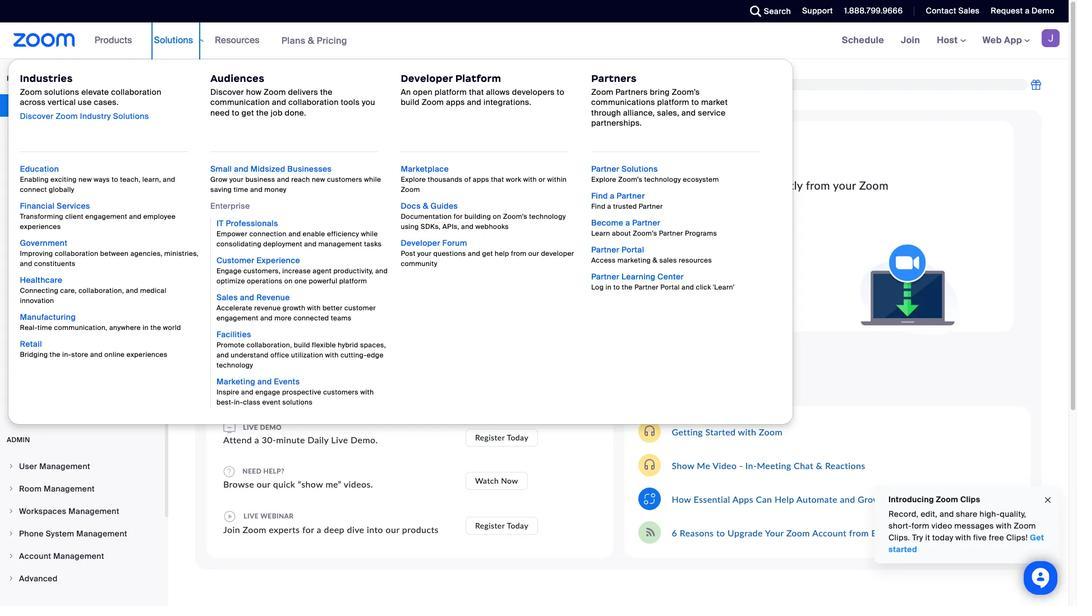 Task type: locate. For each thing, give the bounding box(es) containing it.
1 vertical spatial right image
[[8, 508, 15, 515]]

while up download zoom to your computer
[[364, 175, 381, 184]]

0 vertical spatial collaboration,
[[79, 286, 124, 295]]

right image left "workspaces"
[[8, 508, 15, 515]]

partner learning center link
[[592, 272, 684, 282]]

1 find from the top
[[592, 191, 608, 201]]

download down reach
[[268, 185, 321, 198]]

delivers
[[288, 87, 318, 97]]

video left the -
[[713, 460, 737, 471]]

quality,
[[1001, 509, 1027, 519]]

in-
[[62, 350, 71, 359], [234, 398, 243, 407]]

product information navigation
[[8, 22, 794, 425]]

2 horizontal spatial solutions
[[622, 164, 658, 174]]

0 horizontal spatial of
[[204, 80, 211, 89]]

become a partner learn about zoom's partner programs
[[592, 218, 718, 238]]

and inside facilities promote collaboration, build flexible hybrid spaces, and understand office utilization with cutting-edge technology
[[217, 351, 229, 360]]

1 vertical spatial solutions
[[283, 398, 313, 407]]

and left click on the right top of the page
[[682, 283, 695, 292]]

now for download now
[[644, 235, 663, 245]]

0 vertical spatial that
[[469, 87, 484, 97]]

new down businesses
[[312, 175, 325, 184]]

resources
[[679, 256, 713, 265]]

1 horizontal spatial for
[[454, 212, 463, 221]]

best-
[[217, 398, 234, 407]]

0 horizontal spatial in-
[[62, 350, 71, 359]]

service
[[698, 108, 726, 118]]

2 horizontal spatial technology
[[645, 175, 682, 184]]

account up advanced
[[19, 551, 51, 561]]

solutions up vertical
[[44, 87, 79, 97]]

and right 1
[[250, 185, 263, 194]]

developer inside "developer forum post your questions and get help from our developer community"
[[401, 238, 441, 248]]

midsized
[[251, 164, 286, 174]]

your inside small and midsized businesses grow your business and reach new customers while saving time and money
[[230, 175, 244, 184]]

1 developer from the top
[[401, 72, 453, 85]]

collaboration inside the audiences discover how zoom delivers the communication and collaboration tools you need to get the job done.
[[289, 97, 339, 107]]

store
[[71, 350, 88, 359]]

banner
[[0, 22, 1069, 425]]

engage
[[217, 267, 242, 276]]

0 vertical spatial register today
[[475, 433, 529, 442]]

& right the chat
[[817, 460, 823, 471]]

experiences down transforming
[[20, 222, 61, 231]]

in- down inspire at left
[[234, 398, 243, 407]]

the left job
[[256, 108, 269, 118]]

to inside partner learning center log in to the partner portal and click 'learn'
[[614, 283, 620, 292]]

0 vertical spatial clips
[[19, 336, 39, 346]]

industries
[[20, 72, 73, 85]]

the down partner learning center link at the right
[[622, 283, 633, 292]]

experiences inside retail bridging the in-store and online experiences
[[127, 350, 168, 359]]

partner learning center log in to the partner portal and click 'learn'
[[592, 272, 735, 292]]

download for download now
[[598, 235, 641, 245]]

0 horizontal spatial solutions
[[44, 87, 79, 97]]

2 right image from the top
[[8, 553, 15, 560]]

partners up you're on your way to receiving a special gift!
[[592, 72, 637, 85]]

1
[[245, 186, 250, 196]]

2 find from the top
[[592, 202, 606, 211]]

and inside "developer forum post your questions and get help from our developer community"
[[468, 249, 481, 258]]

with
[[524, 175, 537, 184], [307, 304, 321, 313], [325, 351, 339, 360], [361, 388, 374, 397], [739, 426, 757, 437], [997, 521, 1012, 531], [956, 533, 972, 543]]

personal contacts
[[19, 218, 90, 228]]

learning
[[622, 272, 656, 282]]

0 horizontal spatial 6
[[213, 80, 217, 89]]

that inside marketplace explore thousands of apps that work with or within zoom
[[491, 175, 504, 184]]

0 vertical spatial in
[[606, 283, 612, 292]]

phone system management
[[19, 529, 127, 539]]

to right log
[[614, 283, 620, 292]]

2 vertical spatial solutions
[[622, 164, 658, 174]]

get inside the audiences discover how zoom delivers the communication and collaboration tools you need to get the job done.
[[242, 108, 254, 118]]

agencies,
[[130, 249, 163, 258]]

platform right "open"
[[435, 87, 467, 97]]

and up video
[[940, 509, 955, 519]]

use
[[78, 97, 92, 107]]

the left world
[[151, 323, 161, 332]]

register today button down watch now button on the bottom left
[[466, 517, 538, 535]]

improving
[[20, 249, 53, 258]]

grow inside small and midsized businesses grow your business and reach new customers while saving time and money
[[210, 175, 228, 184]]

how essential apps can help automate and grow your business link
[[672, 494, 940, 504]]

1 vertical spatial phone
[[19, 529, 44, 539]]

business
[[246, 175, 275, 184]]

facilities promote collaboration, build flexible hybrid spaces, and understand office utilization with cutting-edge technology
[[217, 330, 386, 370]]

3 right image from the top
[[8, 531, 15, 537]]

center
[[658, 272, 684, 282]]

enterprise
[[210, 201, 250, 211]]

today up watch now
[[507, 433, 529, 442]]

1 vertical spatial time
[[37, 323, 52, 332]]

that inside developer platform an open platform that allows developers to build zoom apps and integrations.
[[469, 87, 484, 97]]

0
[[198, 80, 202, 89]]

today down watch now button on the bottom left
[[507, 521, 529, 531]]

developer up "open"
[[401, 72, 453, 85]]

admin menu menu
[[0, 456, 165, 591]]

in- down communication,
[[62, 350, 71, 359]]

five
[[974, 533, 988, 543]]

zoom's up webhooks
[[503, 212, 528, 221]]

tasks
[[364, 240, 382, 249]]

banner containing industries
[[0, 22, 1069, 425]]

apps left work
[[473, 175, 490, 184]]

resources
[[215, 34, 260, 46]]

new left ways
[[79, 175, 92, 184]]

get up small and midsized businesses link
[[272, 139, 292, 155]]

0 vertical spatial partners
[[592, 72, 637, 85]]

notes
[[19, 289, 42, 299]]

2 vertical spatial our
[[386, 524, 400, 535]]

documentation
[[401, 212, 452, 221]]

1 register from the top
[[475, 433, 505, 442]]

1 right image from the top
[[8, 463, 15, 470]]

download down become a partner link
[[598, 235, 641, 245]]

sdks,
[[421, 222, 441, 231]]

2 new from the left
[[312, 175, 325, 184]]

right image left advanced
[[8, 575, 15, 582]]

from left basic
[[850, 527, 869, 538]]

collaboration, down whiteboards link in the top of the page
[[79, 286, 124, 295]]

right image for user management
[[8, 463, 15, 470]]

and right questions
[[468, 249, 481, 258]]

register today down watch now button on the bottom left
[[475, 521, 529, 531]]

2 horizontal spatial collaboration
[[289, 97, 339, 107]]

management
[[39, 461, 90, 472], [44, 484, 95, 494], [68, 506, 119, 516], [76, 529, 127, 539], [53, 551, 104, 561]]

to right ways
[[112, 175, 118, 184]]

watch
[[475, 476, 499, 486]]

2 right image from the top
[[8, 508, 15, 515]]

developer inside developer platform an open platform that allows developers to build zoom apps and integrations.
[[401, 72, 453, 85]]

for
[[454, 212, 463, 221], [303, 524, 314, 535]]

1 personal from the top
[[19, 218, 53, 228]]

time inside small and midsized businesses grow your business and reach new customers while saving time and money
[[234, 185, 249, 194]]

contact sales
[[927, 6, 980, 16]]

2 register today from the top
[[475, 521, 529, 531]]

vertical
[[48, 97, 76, 107]]

through
[[592, 108, 622, 118]]

2 vertical spatial join
[[223, 524, 240, 535]]

build inside developer platform an open platform that allows developers to build zoom apps and integrations.
[[401, 97, 420, 107]]

right image inside room management menu item
[[8, 486, 15, 492]]

1 new from the left
[[79, 175, 92, 184]]

customers right window new icon
[[323, 388, 359, 397]]

1 vertical spatial register today button
[[466, 517, 538, 535]]

right image left system
[[8, 531, 15, 537]]

0 horizontal spatial new
[[79, 175, 92, 184]]

zoom inside the audiences discover how zoom delivers the communication and collaboration tools you need to get the job done.
[[264, 87, 286, 97]]

management inside menu item
[[44, 484, 95, 494]]

developer forum link
[[401, 238, 468, 248]]

2 explore from the left
[[592, 175, 617, 184]]

zoom's down partner solutions link
[[619, 175, 643, 184]]

management up room management
[[39, 461, 90, 472]]

office
[[271, 351, 290, 360]]

0 horizontal spatial in
[[143, 323, 149, 332]]

2 vertical spatial get
[[483, 249, 493, 258]]

register for join zoom experts for a deep dive into our products
[[475, 521, 505, 531]]

1 right image from the top
[[8, 486, 15, 492]]

& inside partner portal access marketing & sales resources
[[653, 256, 658, 265]]

1 horizontal spatial discover
[[210, 87, 244, 97]]

live for a
[[243, 423, 258, 432]]

join for join zoom experts for a deep dive into our products
[[223, 524, 240, 535]]

minute
[[276, 435, 305, 445]]

1 vertical spatial in-
[[234, 398, 243, 407]]

technology inside docs & guides documentation for building on zoom's technology using sdks, apis, and webhooks
[[530, 212, 566, 221]]

join for join
[[902, 34, 921, 46]]

0 vertical spatial find
[[592, 191, 608, 201]]

and inside 'partners zoom partners bring zoom's communications platform to market through alliance, sales, and service partnerships.'
[[682, 108, 696, 118]]

collaboration, up office
[[247, 341, 292, 350]]

1 horizontal spatial new
[[312, 175, 325, 184]]

live left webinar
[[244, 512, 259, 520]]

2 developer from the top
[[401, 238, 441, 248]]

1 horizontal spatial solutions
[[154, 34, 193, 46]]

2 register from the top
[[475, 521, 505, 531]]

0 horizontal spatial get
[[242, 108, 254, 118]]

video
[[932, 521, 953, 531]]

your inside "developer forum post your questions and get help from our developer community"
[[418, 249, 432, 258]]

from right directly
[[807, 179, 831, 192]]

right image for workspaces management
[[8, 508, 15, 515]]

1 horizontal spatial collaboration
[[111, 87, 162, 97]]

1 vertical spatial personal
[[19, 242, 53, 252]]

0 vertical spatial solutions
[[44, 87, 79, 97]]

partner up start,
[[592, 164, 620, 174]]

0 vertical spatial right image
[[8, 463, 15, 470]]

0 vertical spatial engagement
[[85, 212, 127, 221]]

1 vertical spatial register
[[475, 521, 505, 531]]

personal inside personal contacts link
[[19, 218, 53, 228]]

integrations.
[[484, 97, 532, 107]]

and left medical
[[126, 286, 138, 295]]

and up the engage
[[258, 377, 272, 387]]

way
[[591, 91, 606, 101]]

explore inside marketplace explore thousands of apps that work with or within zoom
[[401, 175, 426, 184]]

and inside docs & guides documentation for building on zoom's technology using sdks, apis, and webhooks
[[462, 222, 474, 231]]

enabling
[[20, 175, 49, 184]]

phone system management menu item
[[0, 523, 165, 545]]

2 phone from the top
[[19, 529, 44, 539]]

0 vertical spatial for
[[454, 212, 463, 221]]

apps inside developer platform an open platform that allows developers to build zoom apps and integrations.
[[446, 97, 465, 107]]

developer
[[541, 249, 575, 258]]

watch now button
[[466, 472, 528, 490]]

in inside partner learning center log in to the partner portal and click 'learn'
[[606, 283, 612, 292]]

0 vertical spatial experiences
[[20, 222, 61, 231]]

1 vertical spatial solutions
[[113, 111, 149, 121]]

0 horizontal spatial from
[[511, 249, 527, 258]]

0 horizontal spatial technology
[[217, 361, 253, 370]]

personal menu menu
[[0, 94, 165, 424]]

partner down learning
[[635, 283, 659, 292]]

collaboration,
[[79, 286, 124, 295], [247, 341, 292, 350]]

and
[[272, 97, 287, 107], [467, 97, 482, 107], [682, 108, 696, 118], [234, 164, 249, 174], [163, 175, 175, 184], [277, 175, 290, 184], [645, 179, 664, 192], [250, 185, 263, 194], [129, 212, 142, 221], [462, 222, 474, 231], [289, 230, 301, 239], [304, 240, 317, 249], [468, 249, 481, 258], [20, 259, 32, 268], [376, 267, 388, 276], [682, 283, 695, 292], [126, 286, 138, 295], [240, 292, 255, 303], [260, 314, 273, 323], [90, 350, 103, 359], [217, 351, 229, 360], [258, 377, 272, 387], [241, 388, 254, 397], [841, 494, 856, 504], [940, 509, 955, 519]]

platform down productivity,
[[339, 277, 367, 286]]

sales right 'contact'
[[959, 6, 980, 16]]

while inside small and midsized businesses grow your business and reach new customers while saving time and money
[[364, 175, 381, 184]]

get inside "developer forum post your questions and get help from our developer community"
[[483, 249, 493, 258]]

phone inside menu item
[[19, 529, 44, 539]]

to left market
[[692, 97, 700, 107]]

right image left the account management
[[8, 553, 15, 560]]

1.888.799.9666 button
[[836, 0, 906, 22], [845, 6, 904, 16]]

1 horizontal spatial join
[[353, 277, 374, 291]]

customer
[[345, 304, 376, 313]]

our inside "developer forum post your questions and get help from our developer community"
[[529, 249, 540, 258]]

partner up access
[[592, 245, 620, 255]]

marketing and events inspire and engage prospective customers with best-in-class event solutions
[[217, 377, 374, 407]]

2 horizontal spatial platform
[[658, 97, 690, 107]]

0 vertical spatial technology
[[645, 175, 682, 184]]

education enabling exciting new ways to teach, learn, and connect globally
[[20, 164, 175, 194]]

small
[[210, 164, 232, 174]]

experiences right online
[[127, 350, 168, 359]]

clips down real-
[[19, 336, 39, 346]]

from inside "developer forum post your questions and get help from our developer community"
[[511, 249, 527, 258]]

zoom logo image
[[13, 33, 75, 47]]

portal inside partner learning center log in to the partner portal and click 'learn'
[[661, 283, 680, 292]]

2 today from the top
[[507, 521, 529, 531]]

1 horizontal spatial experiences
[[127, 350, 168, 359]]

and down improving
[[20, 259, 32, 268]]

schedule
[[842, 34, 885, 46]]

register today button for attend a 30-minute daily live demo.
[[466, 429, 538, 447]]

1 vertical spatial of
[[465, 175, 471, 184]]

partner portal link
[[592, 245, 645, 255]]

open
[[413, 87, 433, 97]]

that down platform
[[469, 87, 484, 97]]

1 horizontal spatial get
[[272, 139, 292, 155]]

0 horizontal spatial grow
[[210, 175, 228, 184]]

sales inside sales and revenue accelerate revenue growth with better customer engagement and more connected teams
[[217, 292, 238, 303]]

1 horizontal spatial explore
[[592, 175, 617, 184]]

phone inside "personal menu" menu
[[19, 195, 44, 205]]

right image for phone system management
[[8, 531, 15, 537]]

zoom inside record, edit, and share high-quality, short-form video messages with zoom clips. try it today with five free clips!
[[1015, 521, 1037, 531]]

personal inside the personal devices link
[[19, 242, 53, 252]]

1 horizontal spatial in
[[606, 283, 612, 292]]

and down promote
[[217, 351, 229, 360]]

time down "recordings"
[[37, 323, 52, 332]]

0 horizontal spatial now
[[501, 476, 519, 486]]

collaboration, inside healthcare connecting care, collaboration, and medical innovation
[[79, 286, 124, 295]]

or
[[539, 175, 546, 184]]

1 horizontal spatial in-
[[234, 398, 243, 407]]

1 vertical spatial get
[[272, 139, 292, 155]]

0 vertical spatial right image
[[8, 486, 15, 492]]

1 horizontal spatial collaboration,
[[247, 341, 292, 350]]

right image for room
[[8, 486, 15, 492]]

the inside retail bridging the in-store and online experiences
[[50, 350, 60, 359]]

0 vertical spatial grow
[[210, 175, 228, 184]]

today for attend a 30-minute daily live demo.
[[507, 433, 529, 442]]

0 horizontal spatial our
[[257, 479, 271, 490]]

customers
[[327, 175, 363, 184], [323, 388, 359, 397]]

1 vertical spatial developer
[[401, 238, 441, 248]]

time up enterprise
[[234, 185, 249, 194]]

personal for personal contacts
[[19, 218, 53, 228]]

1 vertical spatial now
[[501, 476, 519, 486]]

account down automate
[[813, 527, 847, 538]]

1 horizontal spatial build
[[401, 97, 420, 107]]

1 vertical spatial build
[[294, 341, 310, 350]]

time
[[234, 185, 249, 194], [37, 323, 52, 332]]

1 vertical spatial live
[[244, 512, 259, 520]]

1 explore from the left
[[401, 175, 426, 184]]

0 horizontal spatial clips
[[19, 336, 39, 346]]

and inside start, join, and schedule meetings directly from your zoom desktop client.
[[645, 179, 664, 192]]

management for workspaces management
[[68, 506, 119, 516]]

a left 'deep'
[[317, 524, 322, 535]]

1 horizontal spatial from
[[807, 179, 831, 192]]

while up tasks at the top left
[[361, 230, 378, 239]]

meetings navigation
[[834, 22, 1069, 59]]

register
[[475, 433, 505, 442], [475, 521, 505, 531]]

devices
[[55, 242, 86, 252]]

solutions down prospective
[[283, 398, 313, 407]]

utilization
[[291, 351, 324, 360]]

personal devices
[[19, 242, 86, 252]]

management for room management
[[44, 484, 95, 494]]

0 horizontal spatial build
[[294, 341, 310, 350]]

of inside marketplace explore thousands of apps that work with or within zoom
[[465, 175, 471, 184]]

partners zoom partners bring zoom's communications platform to market through alliance, sales, and service partnerships.
[[592, 72, 728, 128]]

need
[[243, 467, 262, 475]]

1 vertical spatial for
[[303, 524, 314, 535]]

dive
[[347, 524, 365, 535]]

0 horizontal spatial discover
[[20, 111, 54, 121]]

platform inside developer platform an open platform that allows developers to build zoom apps and integrations.
[[435, 87, 467, 97]]

1 phone from the top
[[19, 195, 44, 205]]

marketplace explore thousands of apps that work with or within zoom
[[401, 164, 567, 194]]

0 horizontal spatial sales
[[217, 292, 238, 303]]

0 vertical spatial build
[[401, 97, 420, 107]]

zoom inside start, join, and schedule meetings directly from your zoom desktop client.
[[860, 179, 889, 192]]

profile picture image
[[1043, 29, 1061, 47]]

notes link
[[0, 283, 165, 305]]

0 vertical spatial from
[[807, 179, 831, 192]]

on up webhooks
[[493, 212, 502, 221]]

6 left reasons
[[672, 527, 678, 538]]

connection
[[250, 230, 287, 239]]

register today for attend a 30-minute daily live demo.
[[475, 433, 529, 442]]

experiences inside financial services transforming client engagement and employee experiences
[[20, 222, 61, 231]]

to inside 'partners zoom partners bring zoom's communications platform to market through alliance, sales, and service partnerships.'
[[692, 97, 700, 107]]

experiences for bridging
[[127, 350, 168, 359]]

register today for join zoom experts for a deep dive into our products
[[475, 521, 529, 531]]

close image
[[1044, 494, 1053, 507]]

portal up marketing
[[622, 245, 645, 255]]

developer for platform
[[401, 72, 453, 85]]

right image inside phone system management menu item
[[8, 531, 15, 537]]

now for watch now
[[501, 476, 519, 486]]

right image inside advanced menu item
[[8, 575, 15, 582]]

join inside 'meetings' navigation
[[902, 34, 921, 46]]

engage
[[256, 388, 281, 397]]

for inside docs & guides documentation for building on zoom's technology using sdks, apis, and webhooks
[[454, 212, 463, 221]]

1 vertical spatial technology
[[530, 212, 566, 221]]

right image
[[8, 463, 15, 470], [8, 508, 15, 515], [8, 531, 15, 537]]

with up free
[[997, 521, 1012, 531]]

collaboration down delivers
[[289, 97, 339, 107]]

2 horizontal spatial from
[[850, 527, 869, 538]]

zoom inside marketplace explore thousands of apps that work with or within zoom
[[401, 185, 420, 194]]

0 vertical spatial sales
[[959, 6, 980, 16]]

0 horizontal spatial collaboration,
[[79, 286, 124, 295]]

1 horizontal spatial now
[[644, 235, 663, 245]]

room management menu item
[[0, 478, 165, 500]]

download inside button
[[598, 235, 641, 245]]

1 horizontal spatial download
[[598, 235, 641, 245]]

0 vertical spatial of
[[204, 80, 211, 89]]

your right the upgrade
[[766, 527, 784, 538]]

0 vertical spatial time
[[234, 185, 249, 194]]

join left host
[[902, 34, 921, 46]]

to right way
[[608, 91, 616, 101]]

register today up watch now
[[475, 433, 529, 442]]

0 vertical spatial get
[[242, 108, 254, 118]]

clips up share at the bottom
[[961, 495, 981, 505]]

with left or
[[524, 175, 537, 184]]

it professionals empower connection and enable efficiency while consolidating deployment and management tasks
[[217, 218, 382, 249]]

get left help
[[483, 249, 493, 258]]

1 vertical spatial account
[[19, 551, 51, 561]]

marketing
[[618, 256, 651, 265]]

0 vertical spatial today
[[507, 433, 529, 442]]

schedule link
[[834, 22, 893, 58]]

developer for forum
[[401, 238, 441, 248]]

on right you're
[[561, 91, 570, 101]]

marketing
[[217, 377, 255, 387]]

0 vertical spatial in-
[[62, 350, 71, 359]]

3 right image from the top
[[8, 575, 15, 582]]

discover up communication
[[210, 87, 244, 97]]

phone for phone
[[19, 195, 44, 205]]

anywhere
[[109, 323, 141, 332]]

webinars link
[[0, 165, 165, 188]]

1 register today button from the top
[[466, 429, 538, 447]]

join down the "browse"
[[223, 524, 240, 535]]

2 personal from the top
[[19, 242, 53, 252]]

community
[[401, 259, 438, 268]]

0 horizontal spatial for
[[303, 524, 314, 535]]

2 vertical spatial on
[[285, 277, 293, 286]]

zoom inside 'partners zoom partners bring zoom's communications platform to market through alliance, sales, and service partnerships.'
[[592, 87, 614, 97]]

explore up computer
[[401, 175, 426, 184]]

1 register today from the top
[[475, 433, 529, 442]]

right image
[[8, 486, 15, 492], [8, 553, 15, 560], [8, 575, 15, 582]]

upgrade
[[728, 527, 763, 538]]

zoom's right bring
[[672, 87, 700, 97]]

computer
[[397, 185, 449, 198]]

live for zoom
[[244, 512, 259, 520]]

1 vertical spatial apps
[[473, 175, 490, 184]]

right image inside user management menu item
[[8, 463, 15, 470]]

"show
[[298, 479, 323, 490]]

1 horizontal spatial technology
[[530, 212, 566, 221]]

zoom
[[20, 87, 42, 97], [264, 87, 286, 97], [592, 87, 614, 97], [422, 97, 444, 107], [56, 111, 78, 121], [860, 179, 889, 192], [324, 185, 354, 198], [401, 185, 420, 194], [759, 426, 783, 437], [937, 495, 959, 505], [1015, 521, 1037, 531], [243, 524, 267, 535], [787, 527, 811, 538]]

1 vertical spatial customers
[[323, 388, 359, 397]]

with right started
[[739, 426, 757, 437]]

register today
[[475, 433, 529, 442], [475, 521, 529, 531]]

register up the watch
[[475, 433, 505, 442]]

to right developers
[[557, 87, 565, 97]]

1 vertical spatial discover
[[20, 111, 54, 121]]

chat
[[794, 460, 814, 471]]

& inside docs & guides documentation for building on zoom's technology using sdks, apis, and webhooks
[[423, 201, 429, 211]]

1 horizontal spatial portal
[[661, 283, 680, 292]]

products button
[[95, 22, 137, 58]]

discover down home
[[20, 111, 54, 121]]

and up job
[[272, 97, 287, 107]]

1 today from the top
[[507, 433, 529, 442]]

partner inside partner portal access marketing & sales resources
[[592, 245, 620, 255]]

0 horizontal spatial account
[[19, 551, 51, 561]]

home
[[19, 100, 42, 111]]

0 horizontal spatial solutions
[[113, 111, 149, 121]]

contacts
[[55, 218, 90, 228]]

1 horizontal spatial time
[[234, 185, 249, 194]]

for right experts
[[303, 524, 314, 535]]

2 register today button from the top
[[466, 517, 538, 535]]

with up the "connected"
[[307, 304, 321, 313]]

1 horizontal spatial platform
[[435, 87, 467, 97]]



Task type: vqa. For each thing, say whether or not it's contained in the screenshot.


Task type: describe. For each thing, give the bounding box(es) containing it.
& right audio
[[363, 231, 371, 244]]

recordings link
[[0, 307, 165, 329]]

solutions inside "dropdown button"
[[154, 34, 193, 46]]

to left pro
[[896, 527, 905, 538]]

messages
[[955, 521, 995, 531]]

1 horizontal spatial sales
[[959, 6, 980, 16]]

and inside record, edit, and share high-quality, short-form video messages with zoom clips. try it today with five free clips!
[[940, 509, 955, 519]]

revenue
[[254, 304, 281, 313]]

new inside small and midsized businesses grow your business and reach new customers while saving time and money
[[312, 175, 325, 184]]

innovation
[[20, 296, 54, 305]]

platform inside 'partners zoom partners bring zoom's communications platform to market through alliance, sales, and service partnerships.'
[[658, 97, 690, 107]]

show me video - in-meeting chat & reactions link
[[672, 460, 866, 471]]

register for attend a 30-minute daily live demo.
[[475, 433, 505, 442]]

room
[[19, 484, 42, 494]]

globally
[[49, 185, 74, 194]]

platform inside customer experience engage customers, increase agent productivity, and optimize operations on one powerful platform
[[339, 277, 367, 286]]

zoom's inside partner solutions explore zoom's technology ecosystem
[[619, 175, 643, 184]]

platform
[[456, 72, 502, 85]]

to inside developer platform an open platform that allows developers to build zoom apps and integrations.
[[557, 87, 565, 97]]

it
[[926, 533, 931, 543]]

in- inside retail bridging the in-store and online experiences
[[62, 350, 71, 359]]

management for user management
[[39, 461, 90, 472]]

introducing zoom clips
[[889, 495, 981, 505]]

demo.
[[351, 435, 378, 445]]

1 vertical spatial our
[[257, 479, 271, 490]]

docs & guides documentation for building on zoom's technology using sdks, apis, and webhooks
[[401, 201, 566, 231]]

and up money
[[277, 175, 290, 184]]

retail bridging the in-store and online experiences
[[20, 339, 168, 359]]

edit,
[[921, 509, 938, 519]]

meeting
[[758, 460, 792, 471]]

you
[[362, 97, 376, 107]]

bring
[[650, 87, 670, 97]]

financial services transforming client engagement and employee experiences
[[20, 201, 176, 231]]

in inside manufacturing real-time communication, anywhere in the world
[[143, 323, 149, 332]]

across
[[20, 97, 46, 107]]

and inside healthcare connecting care, collaboration, and medical innovation
[[126, 286, 138, 295]]

user
[[19, 461, 37, 472]]

education link
[[20, 164, 59, 174]]

a left demo
[[1026, 6, 1030, 16]]

reach
[[291, 175, 310, 184]]

personal for personal devices
[[19, 242, 53, 252]]

and right automate
[[841, 494, 856, 504]]

and up deployment
[[289, 230, 301, 239]]

customers inside small and midsized businesses grow your business and reach new customers while saving time and money
[[327, 175, 363, 184]]

zoom's inside become a partner learn about zoom's partner programs
[[633, 229, 658, 238]]

and inside financial services transforming client engagement and employee experiences
[[129, 212, 142, 221]]

management for account management
[[53, 551, 104, 561]]

to down productivity,
[[340, 277, 351, 291]]

communication,
[[54, 323, 107, 332]]

settings link
[[0, 354, 165, 376]]

experiences for services
[[20, 222, 61, 231]]

medical
[[140, 286, 167, 295]]

with inside facilities promote collaboration, build flexible hybrid spaces, and understand office utilization with cutting-edge technology
[[325, 351, 339, 360]]

and inside developer platform an open platform that allows developers to build zoom apps and integrations.
[[467, 97, 482, 107]]

search
[[764, 6, 792, 16]]

clips inside "personal menu" menu
[[19, 336, 39, 346]]

technology inside partner solutions explore zoom's technology ecosystem
[[645, 175, 682, 184]]

2 vertical spatial from
[[850, 527, 869, 538]]

engagement inside sales and revenue accelerate revenue growth with better customer engagement and more connected teams
[[217, 314, 259, 323]]

discover inside the audiences discover how zoom delivers the communication and collaboration tools you need to get the job done.
[[210, 87, 244, 97]]

care,
[[60, 286, 77, 295]]

collaboration inside government improving collaboration between agencies, ministries, and constituents
[[55, 249, 98, 258]]

deep
[[324, 524, 345, 535]]

to inside "education enabling exciting new ways to teach, learn, and connect globally"
[[112, 175, 118, 184]]

to up the efficiency
[[357, 185, 368, 198]]

communication
[[210, 97, 270, 107]]

settings
[[19, 360, 51, 370]]

education
[[20, 164, 59, 174]]

and inside government improving collaboration between agencies, ministries, and constituents
[[20, 259, 32, 268]]

join zoom experts for a deep dive into our products
[[223, 524, 439, 535]]

watch now
[[475, 476, 519, 486]]

partner up log
[[592, 272, 620, 282]]

explore inside partner solutions explore zoom's technology ecosystem
[[592, 175, 617, 184]]

partner up trusted
[[617, 191, 645, 201]]

using
[[401, 222, 419, 231]]

customer
[[217, 255, 255, 266]]

technology inside facilities promote collaboration, build flexible hybrid spaces, and understand office utilization with cutting-edge technology
[[217, 361, 253, 370]]

sales and revenue link
[[217, 292, 290, 303]]

engagement inside financial services transforming client engagement and employee experiences
[[85, 212, 127, 221]]

zoom inside developer platform an open platform that allows developers to build zoom apps and integrations.
[[422, 97, 444, 107]]

register today button for join zoom experts for a deep dive into our products
[[466, 517, 538, 535]]

check
[[268, 231, 301, 244]]

find a partner find a trusted partner
[[592, 191, 663, 211]]

while inside it professionals empower connection and enable efficiency while consolidating deployment and management tasks
[[361, 230, 378, 239]]

workspaces management menu item
[[0, 501, 165, 522]]

the inside manufacturing real-time communication, anywhere in the world
[[151, 323, 161, 332]]

with inside marketplace explore thousands of apps that work with or within zoom
[[524, 175, 537, 184]]

zoom's inside 'partners zoom partners bring zoom's communications platform to market through alliance, sales, and service partnerships.'
[[672, 87, 700, 97]]

partner up become a partner learn about zoom's partner programs
[[639, 202, 663, 211]]

that for marketplace
[[491, 175, 504, 184]]

0 of 6 completed
[[198, 80, 252, 89]]

powerful
[[309, 277, 338, 286]]

account inside menu item
[[19, 551, 51, 561]]

window new image
[[302, 387, 316, 397]]

others
[[301, 277, 337, 291]]

retail
[[20, 339, 42, 349]]

completed
[[219, 80, 252, 89]]

webinars
[[19, 171, 55, 181]]

0 vertical spatial on
[[561, 91, 570, 101]]

join,
[[620, 179, 642, 192]]

a left 30-
[[255, 435, 259, 445]]

that for developer
[[469, 87, 484, 97]]

in- inside marketing and events inspire and engage prospective customers with best-in-class event solutions
[[234, 398, 243, 407]]

solutions inside "industries zoom solutions elevate collaboration across vertical use cases. discover zoom industry solutions"
[[113, 111, 149, 121]]

with down messages
[[956, 533, 972, 543]]

and inside customer experience engage customers, increase agent productivity, and optimize operations on one powerful platform
[[376, 267, 388, 276]]

and down revenue
[[260, 314, 273, 323]]

receiving
[[618, 91, 651, 101]]

agent
[[313, 267, 332, 276]]

within
[[548, 175, 567, 184]]

1 vertical spatial join
[[353, 277, 374, 291]]

financial services link
[[20, 201, 90, 211]]

apps inside marketplace explore thousands of apps that work with or within zoom
[[473, 175, 490, 184]]

clips.
[[889, 533, 911, 543]]

introducing
[[889, 495, 935, 505]]

live demo
[[241, 423, 282, 432]]

optimize
[[217, 277, 245, 286]]

industries zoom solutions elevate collaboration across vertical use cases. discover zoom industry solutions
[[20, 72, 162, 121]]

your inside start, join, and schedule meetings directly from your zoom desktop client.
[[834, 179, 857, 192]]

0 vertical spatial 6
[[213, 80, 217, 89]]

and down 3
[[240, 292, 255, 303]]

and inside the audiences discover how zoom delivers the communication and collaboration tools you need to get the job done.
[[272, 97, 287, 107]]

your up record,
[[883, 494, 902, 504]]

'learn'
[[714, 283, 735, 292]]

and inside retail bridging the in-store and online experiences
[[90, 350, 103, 359]]

the right delivers
[[320, 87, 333, 97]]

personal contacts link
[[0, 212, 165, 235]]

& right plans
[[308, 35, 315, 46]]

started!
[[296, 139, 344, 155]]

collaboration, inside facilities promote collaboration, build flexible hybrid spaces, and understand office utilization with cutting-edge technology
[[247, 341, 292, 350]]

today for join zoom experts for a deep dive into our products
[[507, 521, 529, 531]]

collaboration inside "industries zoom solutions elevate collaboration across vertical use cases. discover zoom industry solutions"
[[111, 87, 162, 97]]

portal inside partner portal access marketing & sales resources
[[622, 245, 645, 255]]

you're on your way to receiving a special gift!
[[536, 91, 702, 101]]

ministries,
[[164, 249, 199, 258]]

1 vertical spatial grow
[[858, 494, 881, 504]]

partner inside partner solutions explore zoom's technology ecosystem
[[592, 164, 620, 174]]

user management menu item
[[0, 456, 165, 477]]

enterprise element
[[210, 218, 390, 408]]

phone for phone system management
[[19, 529, 44, 539]]

a inside become a partner learn about zoom's partner programs
[[626, 218, 631, 228]]

1 horizontal spatial 6
[[672, 527, 678, 538]]

customer experience engage customers, increase agent productivity, and optimize operations on one powerful platform
[[217, 255, 388, 286]]

0 vertical spatial video
[[374, 231, 404, 244]]

a down the find a partner link
[[608, 202, 612, 211]]

and inside partner learning center log in to the partner portal and click 'learn'
[[682, 283, 695, 292]]

1 vertical spatial partners
[[616, 87, 648, 97]]

1 vertical spatial video
[[713, 460, 737, 471]]

short-
[[889, 521, 912, 531]]

a left special
[[653, 91, 657, 101]]

account management menu item
[[0, 546, 165, 567]]

to right reasons
[[717, 527, 726, 538]]

solutions inside marketing and events inspire and engage prospective customers with best-in-class event solutions
[[283, 398, 313, 407]]

desktop
[[590, 195, 633, 208]]

a up trusted
[[610, 191, 615, 201]]

basic
[[872, 527, 894, 538]]

solutions inside "industries zoom solutions elevate collaboration across vertical use cases. discover zoom industry solutions"
[[44, 87, 79, 97]]

developer forum post your questions and get help from our developer community
[[401, 238, 575, 268]]

teams
[[331, 314, 352, 323]]

time inside manufacturing real-time communication, anywhere in the world
[[37, 323, 52, 332]]

download now button
[[590, 229, 672, 252]]

6 reasons to upgrade your zoom account from basic to pro
[[672, 527, 922, 538]]

clips!
[[1007, 533, 1029, 543]]

partner down client. at the top
[[633, 218, 661, 228]]

how
[[672, 494, 692, 504]]

sales,
[[658, 108, 680, 118]]

solutions button
[[154, 22, 204, 58]]

products
[[402, 524, 439, 535]]

on inside customer experience engage customers, increase agent productivity, and optimize operations on one powerful platform
[[285, 277, 293, 286]]

with inside sales and revenue accelerate revenue growth with better customer engagement and more connected teams
[[307, 304, 321, 313]]

schedule
[[667, 179, 712, 192]]

solutions inside partner solutions explore zoom's technology ecosystem
[[622, 164, 658, 174]]

customers inside marketing and events inspire and engage prospective customers with best-in-class event solutions
[[323, 388, 359, 397]]

and up class
[[241, 388, 254, 397]]

from inside start, join, and schedule meetings directly from your zoom desktop client.
[[807, 179, 831, 192]]

discover inside "industries zoom solutions elevate collaboration across vertical use cases. discover zoom industry solutions"
[[20, 111, 54, 121]]

home link
[[0, 94, 165, 117]]

training / webinars
[[207, 387, 297, 397]]

increase
[[283, 267, 311, 276]]

and right small
[[234, 164, 249, 174]]

me
[[697, 460, 711, 471]]

1 horizontal spatial our
[[386, 524, 400, 535]]

with inside marketing and events inspire and engage prospective customers with best-in-class event solutions
[[361, 388, 374, 397]]

one
[[295, 277, 307, 286]]

alliance,
[[624, 108, 655, 118]]

advanced menu item
[[0, 568, 165, 589]]

your left computer
[[371, 185, 394, 198]]

edge
[[367, 351, 384, 360]]

zoom's inside docs & guides documentation for building on zoom's technology using sdks, apis, and webhooks
[[503, 212, 528, 221]]

and inside "education enabling exciting new ways to teach, learn, and connect globally"
[[163, 175, 175, 184]]

employee
[[143, 212, 176, 221]]

partner up sales
[[659, 229, 684, 238]]

webinar
[[261, 512, 294, 520]]

inspire
[[217, 388, 239, 397]]

gift!
[[687, 91, 702, 101]]

1 horizontal spatial account
[[813, 527, 847, 538]]

and down enable
[[304, 240, 317, 249]]

1 horizontal spatial clips
[[961, 495, 981, 505]]

demo
[[260, 423, 282, 432]]

the inside partner learning center log in to the partner portal and click 'learn'
[[622, 283, 633, 292]]

new inside "education enabling exciting new ways to teach, learn, and connect globally"
[[79, 175, 92, 184]]

thousands
[[428, 175, 463, 184]]

customers,
[[244, 267, 281, 276]]

to inside the audiences discover how zoom delivers the communication and collaboration tools you need to get the job done.
[[232, 108, 240, 118]]

your left the efficiency
[[303, 231, 327, 244]]

management up account management menu item
[[76, 529, 127, 539]]

on inside docs & guides documentation for building on zoom's technology using sdks, apis, and webhooks
[[493, 212, 502, 221]]

download for download zoom to your computer
[[268, 185, 321, 198]]

need
[[210, 108, 230, 118]]

right image for account
[[8, 553, 15, 560]]

build inside facilities promote collaboration, build flexible hybrid spaces, and understand office utilization with cutting-edge technology
[[294, 341, 310, 350]]



